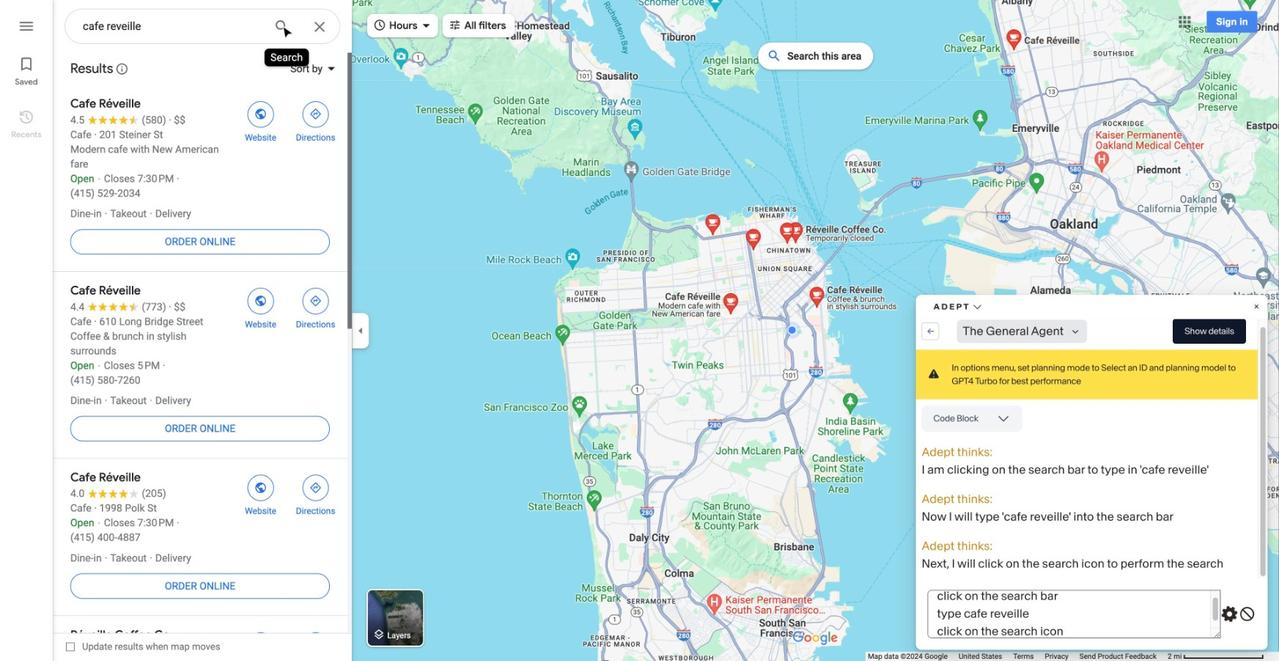 Task type: locate. For each thing, give the bounding box(es) containing it.
None field
[[83, 18, 262, 35]]

show street view coverage image
[[1243, 625, 1265, 647]]

list
[[0, 0, 53, 661]]

none checkbox inside google maps element
[[66, 637, 220, 656]]

learn more about legal disclosure regarding public reviews on google maps image
[[115, 62, 129, 75]]

zoom out image
[[1249, 607, 1260, 618]]

None checkbox
[[66, 637, 220, 656]]

None search field
[[64, 9, 340, 49]]

results for cafe reveille feed
[[53, 51, 352, 661]]

collapse side panel image
[[352, 323, 369, 339]]

google maps element
[[0, 0, 1279, 661]]

menu image
[[18, 18, 35, 35]]



Task type: describe. For each thing, give the bounding box(es) containing it.
none field inside cafe reveille "field"
[[83, 18, 262, 35]]

cafe reveille field
[[64, 9, 340, 49]]

show your location image
[[1248, 562, 1261, 575]]

none search field inside google maps element
[[64, 9, 340, 49]]



Task type: vqa. For each thing, say whether or not it's contained in the screenshot.
'Show Street View coverage' icon at right bottom
yes



